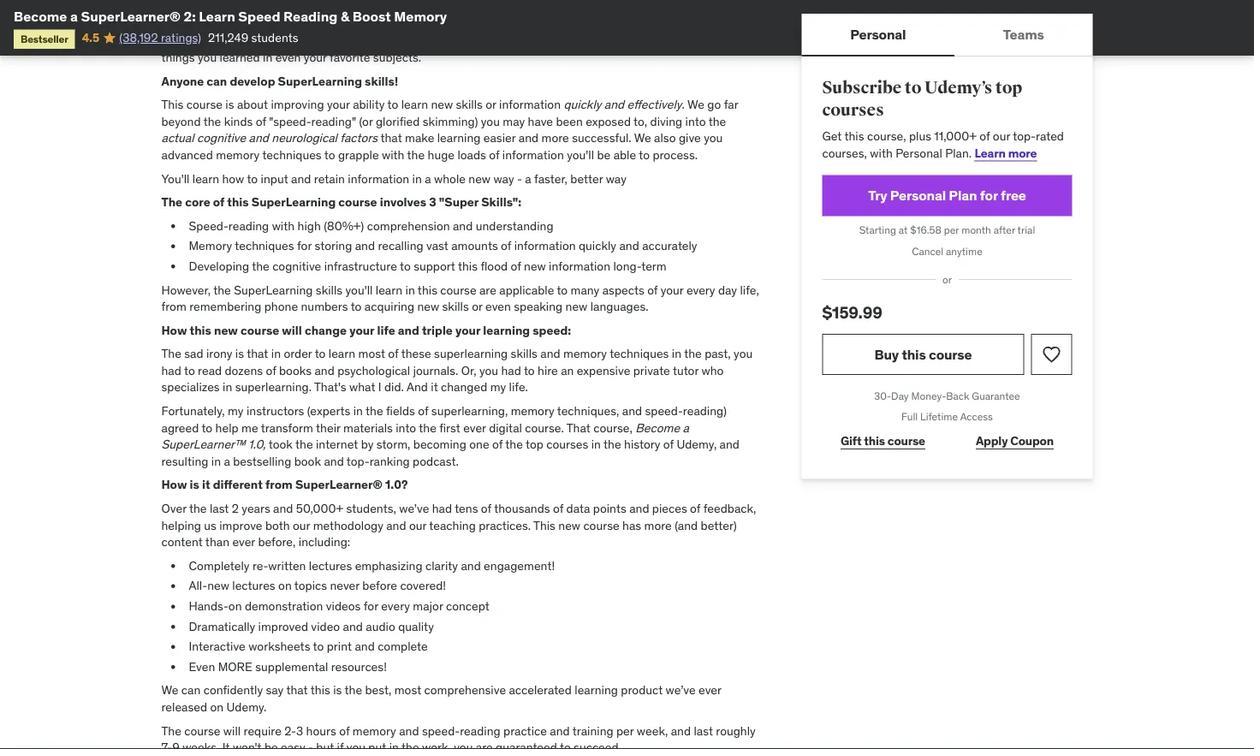 Task type: locate. For each thing, give the bounding box(es) containing it.
learning down even
[[483, 322, 530, 338]]

0 vertical spatial it
[[431, 380, 438, 395]]

course, inside the fortunately, my instructors (experts in the fields of superlearning, memory techniques, and speed-reading) agreed to help me transform their materials into the first ever digital course. that course,
[[594, 420, 633, 435]]

memory up course.
[[511, 403, 555, 419]]

0 vertical spatial will
[[282, 322, 302, 338]]

develop
[[230, 73, 275, 88]]

1 horizontal spatial be
[[597, 147, 611, 162]]

that make learning easier and more successful. we also give you advanced memory techniques to grapple with the huge loads of information you'll be able to process.
[[161, 130, 723, 162]]

these
[[401, 346, 431, 361]]

superlearning,
[[431, 403, 508, 419]]

on up demonstration
[[278, 578, 292, 594]]

0 horizontal spatial we've
[[399, 501, 429, 516]]

"super
[[439, 194, 479, 210]]

in up materials at the left bottom of the page
[[353, 403, 363, 419]]

1 horizontal spatial it
[[431, 380, 438, 395]]

we inside . we go far beyond the kinds of "speed-reading" (or glorified skimming) you may have been exposed to, diving into the actual cognitive and neurological factors
[[688, 97, 705, 112]]

lectures down including:
[[309, 558, 352, 573]]

the left history on the bottom of the page
[[604, 437, 621, 452]]

the left sad
[[161, 346, 181, 361]]

1 horizontal spatial had
[[432, 501, 452, 516]]

with inside "get this course, plus 11,000+ of our top-rated courses, with personal plan."
[[870, 145, 893, 160]]

1 horizontal spatial with
[[382, 147, 405, 162]]

0 vertical spatial this
[[161, 97, 184, 112]]

0 vertical spatial courses
[[823, 99, 884, 120]]

2 vertical spatial ever
[[699, 683, 722, 698]]

top- inside "get this course, plus 11,000+ of our top-rated courses, with personal plan."
[[1013, 128, 1036, 144]]

this inside how is it different from superlearner® 1.0? over the last 2 years and 50,000+ students, we've had tens of thousands of data points and pieces of feedback, helping us improve both our methodology and our teaching practices. this new course has more (and better) content than ever before, including: completely re-written lectures emphasizing clarity and engagement! all-new lectures on topics never before covered! hands-on demonstration videos for every major concept dramatically improved video and audio quality interactive worksheets to print and complete even more supplemental resources! we can confidently say that this is the best, most comprehensive accelerated learning product we've ever released on udemy. the course will require 2-3 hours of memory and speed-reading practice and training per week, and last roughly 7-9 weeks. it won't be easy - but if you put in the work, you are guaranteed to succeed.
[[311, 683, 330, 698]]

to inside subscribe to udemy's top courses
[[905, 78, 922, 98]]

easier
[[484, 130, 516, 146]]

your left life
[[350, 322, 375, 338]]

personal down plus
[[896, 145, 943, 160]]

1.0?
[[385, 477, 408, 493]]

this inside button
[[902, 345, 926, 363]]

to right how
[[247, 171, 258, 186]]

change
[[305, 322, 347, 338]]

our
[[993, 128, 1011, 144], [293, 518, 310, 533], [409, 518, 427, 533]]

for down 'high'
[[297, 238, 312, 254]]

1 horizontal spatial speed-
[[645, 403, 683, 419]]

memory up an
[[564, 346, 607, 361]]

1 vertical spatial will
[[223, 723, 241, 739]]

methodology
[[313, 518, 384, 533]]

ever up one
[[463, 420, 486, 435]]

quickly inside you'll learn how to input and retain information in a whole new way - a faster, better way the core of this superlearning course involves 3 "super skills": speed-reading with high (80%+) comprehension and understanding memory techniques for storing and recalling vast amounts of information quickly and accurately developing the cognitive infrastructure to support this flood of new information long-term however, the superlearning skills you'll learn in this course are applicable to many aspects of your every day life, from remembering phone numbers to acquiring new skills or even speaking new languages. how this new course will change your life and triple your learning speed: the sad irony is that in order to learn most of these superlearning skills and memory techniques in the past, you had to read dozens of books and psychological journals. or, you had to hire an expensive private tutor who specializes in superlearning. that's what i did. and it changed my life.
[[579, 238, 617, 254]]

1 horizontal spatial ever
[[463, 420, 486, 435]]

0 vertical spatial my
[[490, 380, 506, 395]]

1 vertical spatial reading
[[460, 723, 501, 739]]

the down make
[[407, 147, 425, 162]]

superlearner®
[[81, 7, 181, 25], [295, 477, 383, 493]]

bestseller
[[21, 32, 68, 45]]

2 vertical spatial learning
[[575, 683, 618, 698]]

1 vertical spatial that
[[247, 346, 268, 361]]

be down successful.
[[597, 147, 611, 162]]

0 horizontal spatial learn
[[199, 7, 235, 25]]

reading down the comprehensive
[[460, 723, 501, 739]]

will up order at the left of page
[[282, 322, 302, 338]]

quality
[[398, 619, 434, 634]]

access
[[961, 410, 993, 424]]

1 vertical spatial into
[[396, 420, 416, 435]]

0 vertical spatial per
[[944, 224, 959, 237]]

a inside become a superlearner™ 1.0,
[[683, 420, 689, 435]]

to inside the fortunately, my instructors (experts in the fields of superlearning, memory techniques, and speed-reading) agreed to help me transform their materials into the first ever digital course. that course,
[[202, 420, 213, 435]]

the inside how is it different from superlearner® 1.0? over the last 2 years and 50,000+ students, we've had tens of thousands of data points and pieces of feedback, helping us improve both our methodology and our teaching practices. this new course has more (and better) content than ever before, including: completely re-written lectures emphasizing clarity and engagement! all-new lectures on topics never before covered! hands-on demonstration videos for every major concept dramatically improved video and audio quality interactive worksheets to print and complete even more supplemental resources! we can confidently say that this is the best, most comprehensive accelerated learning product we've ever released on udemy. the course will require 2-3 hours of memory and speed-reading practice and training per week, and last roughly 7-9 weeks. it won't be easy - but if you put in the work, you are guaranteed to succeed.
[[161, 723, 181, 739]]

than
[[205, 534, 230, 550]]

1 horizontal spatial superlearner®
[[295, 477, 383, 493]]

to up superlearner™
[[202, 420, 213, 435]]

been
[[556, 113, 583, 129]]

1 vertical spatial techniques
[[235, 238, 294, 254]]

the inside that make learning easier and more successful. we also give you advanced memory techniques to grapple with the huge loads of information you'll be able to process.
[[407, 147, 425, 162]]

information up many
[[549, 258, 611, 274]]

try personal plan for free
[[869, 187, 1027, 204]]

accurately
[[642, 238, 698, 254]]

top- inside took the internet by storm, becoming one of the top courses in the history of udemy, and resulting in a bestselling book and top-ranking podcast.
[[347, 454, 370, 469]]

are up even
[[480, 282, 497, 297]]

0 vertical spatial be
[[597, 147, 611, 162]]

if
[[337, 740, 344, 749]]

last left 2
[[210, 501, 229, 516]]

1 horizontal spatial reading
[[460, 723, 501, 739]]

concept
[[446, 598, 490, 614]]

of inside that make learning easier and more successful. we also give you advanced memory techniques to grapple with the huge loads of information you'll be able to process.
[[489, 147, 500, 162]]

both
[[265, 518, 290, 533]]

0 horizontal spatial be
[[265, 740, 278, 749]]

able
[[614, 147, 636, 162]]

1 vertical spatial be
[[265, 740, 278, 749]]

way up skills": on the left of the page
[[494, 171, 514, 186]]

1 the from the top
[[161, 194, 182, 210]]

3 the from the top
[[161, 723, 181, 739]]

1 horizontal spatial or
[[486, 97, 496, 112]]

developing
[[189, 258, 249, 274]]

of down easier
[[489, 147, 500, 162]]

to up glorified
[[388, 97, 399, 112]]

your
[[327, 97, 350, 112], [661, 282, 684, 297], [350, 322, 375, 338], [456, 322, 481, 338]]

books
[[279, 363, 312, 378]]

1 horizontal spatial way
[[606, 171, 627, 186]]

content
[[161, 534, 203, 550]]

personal button
[[802, 14, 955, 55]]

be down require in the bottom left of the page
[[265, 740, 278, 749]]

wishlist image
[[1042, 344, 1062, 365]]

how
[[222, 171, 244, 186]]

2 vertical spatial personal
[[891, 187, 946, 204]]

last left roughly
[[694, 723, 713, 739]]

1 horizontal spatial will
[[282, 322, 302, 338]]

practices.
[[479, 518, 531, 533]]

ability
[[353, 97, 385, 112]]

become inside become a superlearner™ 1.0,
[[636, 420, 680, 435]]

is inside you'll learn how to input and retain information in a whole new way - a faster, better way the core of this superlearning course involves 3 "super skills": speed-reading with high (80%+) comprehension and understanding memory techniques for storing and recalling vast amounts of information quickly and accurately developing the cognitive infrastructure to support this flood of new information long-term however, the superlearning skills you'll learn in this course are applicable to many aspects of your every day life, from remembering phone numbers to acquiring new skills or even speaking new languages. how this new course will change your life and triple your learning speed: the sad irony is that in order to learn most of these superlearning skills and memory techniques in the past, you had to read dozens of books and psychological journals. or, you had to hire an expensive private tutor who specializes in superlearning. that's what i did. and it changed my life.
[[235, 346, 244, 361]]

to left many
[[557, 282, 568, 297]]

0 horizontal spatial more
[[542, 130, 569, 146]]

0 vertical spatial can
[[207, 73, 227, 88]]

1 horizontal spatial more
[[644, 518, 672, 533]]

reading inside you'll learn how to input and retain information in a whole new way - a faster, better way the core of this superlearning course involves 3 "super skills": speed-reading with high (80%+) comprehension and understanding memory techniques for storing and recalling vast amounts of information quickly and accurately developing the cognitive infrastructure to support this flood of new information long-term however, the superlearning skills you'll learn in this course are applicable to many aspects of your every day life, from remembering phone numbers to acquiring new skills or even speaking new languages. how this new course will change your life and triple your learning speed: the sad irony is that in order to learn most of these superlearning skills and memory techniques in the past, you had to read dozens of books and psychological journals. or, you had to hire an expensive private tutor who specializes in superlearning. that's what i did. and it changed my life.
[[229, 218, 269, 233]]

psychological
[[338, 363, 410, 378]]

0 vertical spatial you'll
[[567, 147, 594, 162]]

the down go at the top of page
[[709, 113, 726, 129]]

a inside took the internet by storm, becoming one of the top courses in the history of udemy, and resulting in a bestselling book and top-ranking podcast.
[[224, 454, 230, 469]]

and inside that make learning easier and more successful. we also give you advanced memory techniques to grapple with the huge loads of information you'll be able to process.
[[519, 130, 539, 146]]

or left even
[[472, 299, 483, 314]]

learn more
[[975, 145, 1037, 160]]

our up learn more link
[[993, 128, 1011, 144]]

3 inside how is it different from superlearner® 1.0? over the last 2 years and 50,000+ students, we've had tens of thousands of data points and pieces of feedback, helping us improve both our methodology and our teaching practices. this new course has more (and better) content than ever before, including: completely re-written lectures emphasizing clarity and engagement! all-new lectures on topics never before covered! hands-on demonstration videos for every major concept dramatically improved video and audio quality interactive worksheets to print and complete even more supplemental resources! we can confidently say that this is the best, most comprehensive accelerated learning product we've ever released on udemy. the course will require 2-3 hours of memory and speed-reading practice and training per week, and last roughly 7-9 weeks. it won't be easy - but if you put in the work, you are guaranteed to succeed.
[[296, 723, 303, 739]]

2 how from the top
[[161, 477, 187, 493]]

worksheets
[[249, 639, 310, 654]]

you right 'give'
[[704, 130, 723, 146]]

0 horizontal spatial you'll
[[346, 282, 373, 297]]

memory inside the fortunately, my instructors (experts in the fields of superlearning, memory techniques, and speed-reading) agreed to help me transform their materials into the first ever digital course. that course,
[[511, 403, 555, 419]]

1 horizontal spatial learning
[[483, 322, 530, 338]]

day
[[892, 389, 909, 402]]

1 vertical spatial learning
[[483, 322, 530, 338]]

it inside you'll learn how to input and retain information in a whole new way - a faster, better way the core of this superlearning course involves 3 "super skills": speed-reading with high (80%+) comprehension and understanding memory techniques for storing and recalling vast amounts of information quickly and accurately developing the cognitive infrastructure to support this flood of new information long-term however, the superlearning skills you'll learn in this course are applicable to many aspects of your every day life, from remembering phone numbers to acquiring new skills or even speaking new languages. how this new course will change your life and triple your learning speed: the sad irony is that in order to learn most of these superlearning skills and memory techniques in the past, you had to read dozens of books and psychological journals. or, you had to hire an expensive private tutor who specializes in superlearning. that's what i did. and it changed my life.
[[431, 380, 438, 395]]

- inside how is it different from superlearner® 1.0? over the last 2 years and 50,000+ students, we've had tens of thousands of data points and pieces of feedback, helping us improve both our methodology and our teaching practices. this new course has more (and better) content than ever before, including: completely re-written lectures emphasizing clarity and engagement! all-new lectures on topics never before covered! hands-on demonstration videos for every major concept dramatically improved video and audio quality interactive worksheets to print and complete even more supplemental resources! we can confidently say that this is the best, most comprehensive accelerated learning product we've ever released on udemy. the course will require 2-3 hours of memory and speed-reading practice and training per week, and last roughly 7-9 weeks. it won't be easy - but if you put in the work, you are guaranteed to succeed.
[[308, 740, 313, 749]]

understanding
[[476, 218, 554, 233]]

before
[[363, 578, 397, 594]]

0 vertical spatial the
[[161, 194, 182, 210]]

0 horizontal spatial per
[[617, 723, 634, 739]]

1 horizontal spatial from
[[265, 477, 293, 493]]

0 vertical spatial are
[[480, 282, 497, 297]]

videos
[[326, 598, 361, 614]]

speed- up work, on the bottom left
[[422, 723, 460, 739]]

courses
[[823, 99, 884, 120], [547, 437, 589, 452]]

every inside how is it different from superlearner® 1.0? over the last 2 years and 50,000+ students, we've had tens of thousands of data points and pieces of feedback, helping us improve both our methodology and our teaching practices. this new course has more (and better) content than ever before, including: completely re-written lectures emphasizing clarity and engagement! all-new lectures on topics never before covered! hands-on demonstration videos for every major concept dramatically improved video and audio quality interactive worksheets to print and complete even more supplemental resources! we can confidently say that this is the best, most comprehensive accelerated learning product we've ever released on udemy. the course will require 2-3 hours of memory and speed-reading practice and training per week, and last roughly 7-9 weeks. it won't be easy - but if you put in the work, you are guaranteed to succeed.
[[381, 598, 410, 614]]

on up dramatically on the left of page
[[229, 598, 242, 614]]

had
[[161, 363, 181, 378], [501, 363, 521, 378], [432, 501, 452, 516]]

1 horizontal spatial learn
[[975, 145, 1006, 160]]

. we go far beyond the kinds of "speed-reading" (or glorified skimming) you may have been exposed to, diving into the actual cognitive and neurological factors
[[161, 97, 739, 146]]

1 vertical spatial are
[[476, 740, 493, 749]]

demonstration
[[245, 598, 323, 614]]

become for become a superlearner® 2: learn speed reading & boost memory
[[14, 7, 67, 25]]

(experts
[[307, 403, 351, 419]]

memory right boost
[[394, 7, 447, 25]]

the
[[204, 113, 221, 129], [709, 113, 726, 129], [407, 147, 425, 162], [252, 258, 270, 274], [213, 282, 231, 297], [684, 346, 702, 361], [366, 403, 383, 419], [419, 420, 437, 435], [295, 437, 313, 452], [506, 437, 523, 452], [604, 437, 621, 452], [189, 501, 207, 516], [345, 683, 362, 698], [402, 740, 419, 749]]

to left print
[[313, 639, 324, 654]]

and inside . we go far beyond the kinds of "speed-reading" (or glorified skimming) you may have been exposed to, diving into the actual cognitive and neurological factors
[[249, 130, 269, 146]]

2 horizontal spatial that
[[381, 130, 402, 146]]

1 vertical spatial last
[[694, 723, 713, 739]]

one
[[470, 437, 490, 452]]

1 vertical spatial how
[[161, 477, 187, 493]]

all-
[[189, 578, 207, 594]]

every
[[687, 282, 716, 297], [381, 598, 410, 614]]

ever inside the fortunately, my instructors (experts in the fields of superlearning, memory techniques, and speed-reading) agreed to help me transform their materials into the first ever digital course. that course,
[[463, 420, 486, 435]]

1 horizontal spatial into
[[686, 113, 706, 129]]

my left life.
[[490, 380, 506, 395]]

improve
[[219, 518, 263, 533]]

0 horizontal spatial last
[[210, 501, 229, 516]]

learning up training
[[575, 683, 618, 698]]

1 vertical spatial from
[[265, 477, 293, 493]]

bestselling
[[233, 454, 291, 469]]

2 vertical spatial the
[[161, 723, 181, 739]]

2 horizontal spatial we
[[688, 97, 705, 112]]

in inside the fortunately, my instructors (experts in the fields of superlearning, memory techniques, and speed-reading) agreed to help me transform their materials into the first ever digital course. that course,
[[353, 403, 363, 419]]

you right the past,
[[734, 346, 753, 361]]

gift
[[841, 433, 862, 449]]

techniques up private
[[610, 346, 669, 361]]

had up teaching
[[432, 501, 452, 516]]

personal inside 'button'
[[851, 25, 906, 43]]

0 horizontal spatial speed-
[[422, 723, 460, 739]]

per left week,
[[617, 723, 634, 739]]

1 vertical spatial most
[[395, 683, 422, 698]]

the up 'us'
[[189, 501, 207, 516]]

of
[[256, 113, 266, 129], [980, 128, 990, 144], [489, 147, 500, 162], [213, 194, 225, 210], [501, 238, 512, 254], [511, 258, 521, 274], [648, 282, 658, 297], [388, 346, 399, 361], [266, 363, 276, 378], [418, 403, 429, 419], [492, 437, 503, 452], [664, 437, 674, 452], [481, 501, 492, 516], [553, 501, 564, 516], [690, 501, 701, 516], [339, 723, 350, 739]]

1 horizontal spatial per
[[944, 224, 959, 237]]

2 vertical spatial we
[[161, 683, 179, 698]]

or
[[486, 97, 496, 112], [943, 273, 952, 286], [472, 299, 483, 314]]

the down you'll
[[161, 194, 182, 210]]

are inside how is it different from superlearner® 1.0? over the last 2 years and 50,000+ students, we've had tens of thousands of data points and pieces of feedback, helping us improve both our methodology and our teaching practices. this new course has more (and better) content than ever before, including: completely re-written lectures emphasizing clarity and engagement! all-new lectures on topics never before covered! hands-on demonstration videos for every major concept dramatically improved video and audio quality interactive worksheets to print and complete even more supplemental resources! we can confidently say that this is the best, most comprehensive accelerated learning product we've ever released on udemy. the course will require 2-3 hours of memory and speed-reading practice and training per week, and last roughly 7-9 weeks. it won't be easy - but if you put in the work, you are guaranteed to succeed.
[[476, 740, 493, 749]]

reading down how
[[229, 218, 269, 233]]

full
[[902, 410, 918, 424]]

and
[[605, 97, 625, 112], [249, 130, 269, 146], [519, 130, 539, 146], [291, 171, 311, 186], [453, 218, 473, 233], [355, 238, 375, 254], [620, 238, 640, 254], [398, 322, 419, 338], [541, 346, 561, 361], [315, 363, 335, 378], [622, 403, 642, 419], [720, 437, 740, 452], [324, 454, 344, 469], [273, 501, 293, 516], [630, 501, 650, 516], [386, 518, 406, 533], [461, 558, 481, 573], [343, 619, 363, 634], [355, 639, 375, 654], [399, 723, 419, 739], [550, 723, 570, 739], [671, 723, 691, 739]]

new up the skimming)
[[431, 97, 453, 112]]

1 horizontal spatial you'll
[[567, 147, 594, 162]]

most inside how is it different from superlearner® 1.0? over the last 2 years and 50,000+ students, we've had tens of thousands of data points and pieces of feedback, helping us improve both our methodology and our teaching practices. this new course has more (and better) content than ever before, including: completely re-written lectures emphasizing clarity and engagement! all-new lectures on topics never before covered! hands-on demonstration videos for every major concept dramatically improved video and audio quality interactive worksheets to print and complete even more supplemental resources! we can confidently say that this is the best, most comprehensive accelerated learning product we've ever released on udemy. the course will require 2-3 hours of memory and speed-reading practice and training per week, and last roughly 7-9 weeks. it won't be easy - but if you put in the work, you are guaranteed to succeed.
[[395, 683, 422, 698]]

you'll up better
[[567, 147, 594, 162]]

course inside button
[[929, 345, 972, 363]]

remembering
[[189, 299, 262, 314]]

1 vertical spatial cognitive
[[272, 258, 321, 274]]

top inside subscribe to udemy's top courses
[[996, 78, 1023, 98]]

irony
[[206, 346, 232, 361]]

1.0,
[[248, 437, 266, 452]]

how up sad
[[161, 322, 187, 338]]

speed- inside the fortunately, my instructors (experts in the fields of superlearning, memory techniques, and speed-reading) agreed to help me transform their materials into the first ever digital course. that course,
[[645, 403, 683, 419]]

hours
[[306, 723, 336, 739]]

exposed
[[586, 113, 631, 129]]

1 horizontal spatial become
[[636, 420, 680, 435]]

0 vertical spatial into
[[686, 113, 706, 129]]

input
[[261, 171, 288, 186]]

for
[[980, 187, 998, 204], [297, 238, 312, 254], [364, 598, 378, 614]]

memory
[[394, 7, 447, 25], [189, 238, 232, 254]]

from down however,
[[161, 299, 187, 314]]

0 horizontal spatial our
[[293, 518, 310, 533]]

we've right product
[[666, 683, 696, 698]]

is up dozens
[[235, 346, 244, 361]]

that inside that make learning easier and more successful. we also give you advanced memory techniques to grapple with the huge loads of information you'll be able to process.
[[381, 130, 402, 146]]

personal up subscribe
[[851, 25, 906, 43]]

per
[[944, 224, 959, 237], [617, 723, 634, 739]]

more inside that make learning easier and more successful. we also give you advanced memory techniques to grapple with the huge loads of information you'll be able to process.
[[542, 130, 569, 146]]

courses down subscribe
[[823, 99, 884, 120]]

my
[[490, 380, 506, 395], [228, 403, 244, 419]]

more
[[218, 659, 253, 674]]

interactive
[[189, 639, 246, 654]]

my inside you'll learn how to input and retain information in a whole new way - a faster, better way the core of this superlearning course involves 3 "super skills": speed-reading with high (80%+) comprehension and understanding memory techniques for storing and recalling vast amounts of information quickly and accurately developing the cognitive infrastructure to support this flood of new information long-term however, the superlearning skills you'll learn in this course are applicable to many aspects of your every day life, from remembering phone numbers to acquiring new skills or even speaking new languages. how this new course will change your life and triple your learning speed: the sad irony is that in order to learn most of these superlearning skills and memory techniques in the past, you had to read dozens of books and psychological journals. or, you had to hire an expensive private tutor who specializes in superlearning. that's what i did. and it changed my life.
[[490, 380, 506, 395]]

that
[[567, 420, 591, 435]]

personal up $16.58
[[891, 187, 946, 204]]

how inside you'll learn how to input and retain information in a whole new way - a faster, better way the core of this superlearning course involves 3 "super skills": speed-reading with high (80%+) comprehension and understanding memory techniques for storing and recalling vast amounts of information quickly and accurately developing the cognitive infrastructure to support this flood of new information long-term however, the superlearning skills you'll learn in this course are applicable to many aspects of your every day life, from remembering phone numbers to acquiring new skills or even speaking new languages. how this new course will change your life and triple your learning speed: the sad irony is that in order to learn most of these superlearning skills and memory techniques in the past, you had to read dozens of books and psychological journals. or, you had to hire an expensive private tutor who specializes in superlearning. that's what i did. and it changed my life.
[[161, 322, 187, 338]]

1 vertical spatial or
[[943, 273, 952, 286]]

1 how from the top
[[161, 322, 187, 338]]

become up history on the bottom of the page
[[636, 420, 680, 435]]

memory inside you'll learn how to input and retain information in a whole new way - a faster, better way the core of this superlearning course involves 3 "super skills": speed-reading with high (80%+) comprehension and understanding memory techniques for storing and recalling vast amounts of information quickly and accurately developing the cognitive infrastructure to support this flood of new information long-term however, the superlearning skills you'll learn in this course are applicable to many aspects of your every day life, from remembering phone numbers to acquiring new skills or even speaking new languages. how this new course will change your life and triple your learning speed: the sad irony is that in order to learn most of these superlearning skills and memory techniques in the past, you had to read dozens of books and psychological journals. or, you had to hire an expensive private tutor who specializes in superlearning. that's what i did. and it changed my life.
[[564, 346, 607, 361]]

top inside took the internet by storm, becoming one of the top courses in the history of udemy, and resulting in a bestselling book and top-ranking podcast.
[[526, 437, 544, 452]]

how inside how is it different from superlearner® 1.0? over the last 2 years and 50,000+ students, we've had tens of thousands of data points and pieces of feedback, helping us improve both our methodology and our teaching practices. this new course has more (and better) content than ever before, including: completely re-written lectures emphasizing clarity and engagement! all-new lectures on topics never before covered! hands-on demonstration videos for every major concept dramatically improved video and audio quality interactive worksheets to print and complete even more supplemental resources! we can confidently say that this is the best, most comprehensive accelerated learning product we've ever released on udemy. the course will require 2-3 hours of memory and speed-reading practice and training per week, and last roughly 7-9 weeks. it won't be easy - but if you put in the work, you are guaranteed to succeed.
[[161, 477, 187, 493]]

0 vertical spatial most
[[358, 346, 385, 361]]

4.5
[[82, 30, 99, 45]]

feedback,
[[704, 501, 757, 516]]

you'll down infrastructure
[[346, 282, 373, 297]]

into inside . we go far beyond the kinds of "speed-reading" (or glorified skimming) you may have been exposed to, diving into the actual cognitive and neurological factors
[[686, 113, 706, 129]]

memory inside you'll learn how to input and retain information in a whole new way - a faster, better way the core of this superlearning course involves 3 "super skills": speed-reading with high (80%+) comprehension and understanding memory techniques for storing and recalling vast amounts of information quickly and accurately developing the cognitive infrastructure to support this flood of new information long-term however, the superlearning skills you'll learn in this course are applicable to many aspects of your every day life, from remembering phone numbers to acquiring new skills or even speaking new languages. how this new course will change your life and triple your learning speed: the sad irony is that in order to learn most of these superlearning skills and memory techniques in the past, you had to read dozens of books and psychological journals. or, you had to hire an expensive private tutor who specializes in superlearning. that's what i did. and it changed my life.
[[189, 238, 232, 254]]

0 vertical spatial lectures
[[309, 558, 352, 573]]

information up have
[[499, 97, 561, 112]]

over
[[161, 501, 187, 516]]

1 vertical spatial can
[[181, 683, 201, 698]]

the right developing
[[252, 258, 270, 274]]

you inside that make learning easier and more successful. we also give you advanced memory techniques to grapple with the huge loads of information you'll be able to process.
[[704, 130, 723, 146]]

skills up numbers
[[316, 282, 343, 297]]

this down supplemental
[[311, 683, 330, 698]]

starting at $16.58 per month after trial cancel anytime
[[860, 224, 1036, 258]]

0 vertical spatial top-
[[1013, 128, 1036, 144]]

on down confidently at the bottom
[[210, 699, 224, 715]]

1 horizontal spatial top-
[[1013, 128, 1036, 144]]

of up learn more link
[[980, 128, 990, 144]]

better)
[[701, 518, 737, 533]]

with left 'high'
[[272, 218, 295, 233]]

1 horizontal spatial most
[[395, 683, 422, 698]]

even
[[189, 659, 215, 674]]

in down superlearner™
[[211, 454, 221, 469]]

0 horizontal spatial top-
[[347, 454, 370, 469]]

of right one
[[492, 437, 503, 452]]

for inside how is it different from superlearner® 1.0? over the last 2 years and 50,000+ students, we've had tens of thousands of data points and pieces of feedback, helping us improve both our methodology and our teaching practices. this new course has more (and better) content than ever before, including: completely re-written lectures emphasizing clarity and engagement! all-new lectures on topics never before covered! hands-on demonstration videos for every major concept dramatically improved video and audio quality interactive worksheets to print and complete even more supplemental resources! we can confidently say that this is the best, most comprehensive accelerated learning product we've ever released on udemy. the course will require 2-3 hours of memory and speed-reading practice and training per week, and last roughly 7-9 weeks. it won't be easy - but if you put in the work, you are guaranteed to succeed.
[[364, 598, 378, 614]]

courses down that
[[547, 437, 589, 452]]

in inside how is it different from superlearner® 1.0? over the last 2 years and 50,000+ students, we've had tens of thousands of data points and pieces of feedback, helping us improve both our methodology and our teaching practices. this new course has more (and better) content than ever before, including: completely re-written lectures emphasizing clarity and engagement! all-new lectures on topics never before covered! hands-on demonstration videos for every major concept dramatically improved video and audio quality interactive worksheets to print and complete even more supplemental resources! we can confidently say that this is the best, most comprehensive accelerated learning product we've ever released on udemy. the course will require 2-3 hours of memory and speed-reading practice and training per week, and last roughly 7-9 weeks. it won't be easy - but if you put in the work, you are guaranteed to succeed.
[[389, 740, 399, 749]]

this down thousands
[[534, 518, 556, 533]]

that right say
[[286, 683, 308, 698]]

top
[[996, 78, 1023, 98], [526, 437, 544, 452]]

reading inside how is it different from superlearner® 1.0? over the last 2 years and 50,000+ students, we've had tens of thousands of data points and pieces of feedback, helping us improve both our methodology and our teaching practices. this new course has more (and better) content than ever before, including: completely re-written lectures emphasizing clarity and engagement! all-new lectures on topics never before covered! hands-on demonstration videos for every major concept dramatically improved video and audio quality interactive worksheets to print and complete even more supplemental resources! we can confidently say that this is the best, most comprehensive accelerated learning product we've ever released on udemy. the course will require 2-3 hours of memory and speed-reading practice and training per week, and last roughly 7-9 weeks. it won't be easy - but if you put in the work, you are guaranteed to succeed.
[[460, 723, 501, 739]]

0 horizontal spatial -
[[308, 740, 313, 749]]

past,
[[705, 346, 731, 361]]

0 vertical spatial personal
[[851, 25, 906, 43]]

1 way from the left
[[494, 171, 514, 186]]

you'll inside that make learning easier and more successful. we also give you advanced memory techniques to grapple with the huge loads of information you'll be able to process.
[[567, 147, 594, 162]]

life,
[[740, 282, 759, 297]]

0 vertical spatial every
[[687, 282, 716, 297]]

cognitive down the kinds
[[197, 130, 246, 146]]

our right both
[[293, 518, 310, 533]]

0 horizontal spatial lectures
[[232, 578, 275, 594]]

1 horizontal spatial we
[[634, 130, 651, 146]]

0 vertical spatial we
[[688, 97, 705, 112]]

tab list
[[802, 14, 1093, 57]]

courses inside took the internet by storm, becoming one of the top courses in the history of udemy, and resulting in a bestselling book and top-ranking podcast.
[[547, 437, 589, 452]]

0 horizontal spatial for
[[297, 238, 312, 254]]

per up anytime
[[944, 224, 959, 237]]

into down the fields
[[396, 420, 416, 435]]

1 vertical spatial every
[[381, 598, 410, 614]]

of right core
[[213, 194, 225, 210]]

0 horizontal spatial courses
[[547, 437, 589, 452]]

0 vertical spatial memory
[[394, 7, 447, 25]]

this inside how is it different from superlearner® 1.0? over the last 2 years and 50,000+ students, we've had tens of thousands of data points and pieces of feedback, helping us improve both our methodology and our teaching practices. this new course has more (and better) content than ever before, including: completely re-written lectures emphasizing clarity and engagement! all-new lectures on topics never before covered! hands-on demonstration videos for every major concept dramatically improved video and audio quality interactive worksheets to print and complete even more supplemental resources! we can confidently say that this is the best, most comprehensive accelerated learning product we've ever released on udemy. the course will require 2-3 hours of memory and speed-reading practice and training per week, and last roughly 7-9 weeks. it won't be easy - but if you put in the work, you are guaranteed to succeed.
[[534, 518, 556, 533]]

0 vertical spatial cognitive
[[197, 130, 246, 146]]

per inside starting at $16.58 per month after trial cancel anytime
[[944, 224, 959, 237]]

you right if
[[347, 740, 366, 749]]

1 vertical spatial course,
[[594, 420, 633, 435]]

0 horizontal spatial way
[[494, 171, 514, 186]]

learn up glorified
[[401, 97, 428, 112]]

resulting
[[161, 454, 208, 469]]

that up dozens
[[247, 346, 268, 361]]

1 vertical spatial top-
[[347, 454, 370, 469]]

50,000+
[[296, 501, 344, 516]]

courses inside subscribe to udemy's top courses
[[823, 99, 884, 120]]

the up 7-
[[161, 723, 181, 739]]

2 the from the top
[[161, 346, 181, 361]]

of right the fields
[[418, 403, 429, 419]]

3 up easy
[[296, 723, 303, 739]]

0 vertical spatial ever
[[463, 420, 486, 435]]

huge
[[428, 147, 455, 162]]

from inside you'll learn how to input and retain information in a whole new way - a faster, better way the core of this superlearning course involves 3 "super skills": speed-reading with high (80%+) comprehension and understanding memory techniques for storing and recalling vast amounts of information quickly and accurately developing the cognitive infrastructure to support this flood of new information long-term however, the superlearning skills you'll learn in this course are applicable to many aspects of your every day life, from remembering phone numbers to acquiring new skills or even speaking new languages. how this new course will change your life and triple your learning speed: the sad irony is that in order to learn most of these superlearning skills and memory techniques in the past, you had to read dozens of books and psychological journals. or, you had to hire an expensive private tutor who specializes in superlearning. that's what i did. and it changed my life.
[[161, 299, 187, 314]]

from inside how is it different from superlearner® 1.0? over the last 2 years and 50,000+ students, we've had tens of thousands of data points and pieces of feedback, helping us improve both our methodology and our teaching practices. this new course has more (and better) content than ever before, including: completely re-written lectures emphasizing clarity and engagement! all-new lectures on topics never before covered! hands-on demonstration videos for every major concept dramatically improved video and audio quality interactive worksheets to print and complete even more supplemental resources! we can confidently say that this is the best, most comprehensive accelerated learning product we've ever released on udemy. the course will require 2-3 hours of memory and speed-reading practice and training per week, and last roughly 7-9 weeks. it won't be easy - but if you put in the work, you are guaranteed to succeed.
[[265, 477, 293, 493]]

cognitive inside you'll learn how to input and retain information in a whole new way - a faster, better way the core of this superlearning course involves 3 "super skills": speed-reading with high (80%+) comprehension and understanding memory techniques for storing and recalling vast amounts of information quickly and accurately developing the cognitive infrastructure to support this flood of new information long-term however, the superlearning skills you'll learn in this course are applicable to many aspects of your every day life, from remembering phone numbers to acquiring new skills or even speaking new languages. how this new course will change your life and triple your learning speed: the sad irony is that in order to learn most of these superlearning skills and memory techniques in the past, you had to read dozens of books and psychological journals. or, you had to hire an expensive private tutor who specializes in superlearning. that's what i did. and it changed my life.
[[272, 258, 321, 274]]

even
[[486, 299, 511, 314]]

2 horizontal spatial our
[[993, 128, 1011, 144]]

1 horizontal spatial top
[[996, 78, 1023, 98]]

improving
[[271, 97, 324, 112]]

1 vertical spatial this
[[534, 518, 556, 533]]

0 horizontal spatial every
[[381, 598, 410, 614]]

that inside how is it different from superlearner® 1.0? over the last 2 years and 50,000+ students, we've had tens of thousands of data points and pieces of feedback, helping us improve both our methodology and our teaching practices. this new course has more (and better) content than ever before, including: completely re-written lectures emphasizing clarity and engagement! all-new lectures on topics never before covered! hands-on demonstration videos for every major concept dramatically improved video and audio quality interactive worksheets to print and complete even more supplemental resources! we can confidently say that this is the best, most comprehensive accelerated learning product we've ever released on udemy. the course will require 2-3 hours of memory and speed-reading practice and training per week, and last roughly 7-9 weeks. it won't be easy - but if you put in the work, you are guaranteed to succeed.
[[286, 683, 308, 698]]

learn
[[199, 7, 235, 25], [975, 145, 1006, 160]]

can right anyone
[[207, 73, 227, 88]]

superlearner® up (38,192
[[81, 7, 181, 25]]

0 vertical spatial how
[[161, 322, 187, 338]]

1 vertical spatial -
[[308, 740, 313, 749]]

techniques down the "neurological"
[[262, 147, 322, 162]]

211,249
[[208, 30, 249, 45]]

0 horizontal spatial superlearner®
[[81, 7, 181, 25]]

can
[[207, 73, 227, 88], [181, 683, 201, 698]]

0 vertical spatial we've
[[399, 501, 429, 516]]



Task type: describe. For each thing, give the bounding box(es) containing it.
it inside how is it different from superlearner® 1.0? over the last 2 years and 50,000+ students, we've had tens of thousands of data points and pieces of feedback, helping us improve both our methodology and our teaching practices. this new course has more (and better) content than ever before, including: completely re-written lectures emphasizing clarity and engagement! all-new lectures on topics never before covered! hands-on demonstration videos for every major concept dramatically improved video and audio quality interactive worksheets to print and complete even more supplemental resources! we can confidently say that this is the best, most comprehensive accelerated learning product we've ever released on udemy. the course will require 2-3 hours of memory and speed-reading practice and training per week, and last roughly 7-9 weeks. it won't be easy - but if you put in the work, you are guaranteed to succeed.
[[202, 477, 210, 493]]

2 horizontal spatial or
[[943, 273, 952, 286]]

udemy.
[[227, 699, 267, 715]]

of inside "get this course, plus 11,000+ of our top-rated courses, with personal plan."
[[980, 128, 990, 144]]

my inside the fortunately, my instructors (experts in the fields of superlearning, memory techniques, and speed-reading) agreed to help me transform their materials into the first ever digital course. that course,
[[228, 403, 244, 419]]

speed- inside how is it different from superlearner® 1.0? over the last 2 years and 50,000+ students, we've had tens of thousands of data points and pieces of feedback, helping us improve both our methodology and our teaching practices. this new course has more (and better) content than ever before, including: completely re-written lectures emphasizing clarity and engagement! all-new lectures on topics never before covered! hands-on demonstration videos for every major concept dramatically improved video and audio quality interactive worksheets to print and complete even more supplemental resources! we can confidently say that this is the best, most comprehensive accelerated learning product we've ever released on udemy. the course will require 2-3 hours of memory and speed-reading practice and training per week, and last roughly 7-9 weeks. it won't be easy - but if you put in the work, you are guaranteed to succeed.
[[422, 723, 460, 739]]

this down how
[[227, 194, 249, 210]]

superlearner® inside how is it different from superlearner® 1.0? over the last 2 years and 50,000+ students, we've had tens of thousands of data points and pieces of feedback, helping us improve both our methodology and our teaching practices. this new course has more (and better) content than ever before, including: completely re-written lectures emphasizing clarity and engagement! all-new lectures on topics never before covered! hands-on demonstration videos for every major concept dramatically improved video and audio quality interactive worksheets to print and complete even more supplemental resources! we can confidently say that this is the best, most comprehensive accelerated learning product we've ever released on udemy. the course will require 2-3 hours of memory and speed-reading practice and training per week, and last roughly 7-9 weeks. it won't be easy - but if you put in the work, you are guaranteed to succeed.
[[295, 477, 383, 493]]

effectively
[[627, 97, 682, 112]]

confidently
[[204, 683, 263, 698]]

the up materials at the left bottom of the page
[[366, 403, 383, 419]]

&
[[341, 7, 350, 25]]

this inside "get this course, plus 11,000+ of our top-rated courses, with personal plan."
[[845, 128, 865, 144]]

in left order at the left of page
[[271, 346, 281, 361]]

new down loads
[[469, 171, 491, 186]]

you'll learn how to input and retain information in a whole new way - a faster, better way the core of this superlearning course involves 3 "super skills": speed-reading with high (80%+) comprehension and understanding memory techniques for storing and recalling vast amounts of information quickly and accurately developing the cognitive infrastructure to support this flood of new information long-term however, the superlearning skills you'll learn in this course are applicable to many aspects of your every day life, from remembering phone numbers to acquiring new skills or even speaking new languages. how this new course will change your life and triple your learning speed: the sad irony is that in order to learn most of these superlearning skills and memory techniques in the past, you had to read dozens of books and psychological journals. or, you had to hire an expensive private tutor who specializes in superlearning. that's what i did. and it changed my life.
[[161, 171, 759, 395]]

into inside the fortunately, my instructors (experts in the fields of superlearning, memory techniques, and speed-reading) agreed to help me transform their materials into the first ever digital course. that course,
[[396, 420, 416, 435]]

memory inside how is it different from superlearner® 1.0? over the last 2 years and 50,000+ students, we've had tens of thousands of data points and pieces of feedback, helping us improve both our methodology and our teaching practices. this new course has more (and better) content than ever before, including: completely re-written lectures emphasizing clarity and engagement! all-new lectures on topics never before covered! hands-on demonstration videos for every major concept dramatically improved video and audio quality interactive worksheets to print and complete even more supplemental resources! we can confidently say that this is the best, most comprehensive accelerated learning product we've ever released on udemy. the course will require 2-3 hours of memory and speed-reading practice and training per week, and last roughly 7-9 weeks. it won't be easy - but if you put in the work, you are guaranteed to succeed.
[[353, 723, 396, 739]]

this down support
[[418, 282, 438, 297]]

storing
[[315, 238, 352, 254]]

expensive
[[577, 363, 631, 378]]

1 horizontal spatial lectures
[[309, 558, 352, 573]]

your up superlearning at the top left of the page
[[456, 322, 481, 338]]

cognitive inside . we go far beyond the kinds of "speed-reading" (or glorified skimming) you may have been exposed to, diving into the actual cognitive and neurological factors
[[197, 130, 246, 146]]

course down full
[[888, 433, 926, 449]]

and inside the fortunately, my instructors (experts in the fields of superlearning, memory techniques, and speed-reading) agreed to help me transform their materials into the first ever digital course. that course,
[[622, 403, 642, 419]]

the down digital at the bottom left of page
[[506, 437, 523, 452]]

process.
[[653, 147, 698, 162]]

for inside you'll learn how to input and retain information in a whole new way - a faster, better way the core of this superlearning course involves 3 "super skills": speed-reading with high (80%+) comprehension and understanding memory techniques for storing and recalling vast amounts of information quickly and accurately developing the cognitive infrastructure to support this flood of new information long-term however, the superlearning skills you'll learn in this course are applicable to many aspects of your every day life, from remembering phone numbers to acquiring new skills or even speaking new languages. how this new course will change your life and triple your learning speed: the sad irony is that in order to learn most of these superlearning skills and memory techniques in the past, you had to read dozens of books and psychological journals. or, you had to hire an expensive private tutor who specializes in superlearning. that's what i did. and it changed my life.
[[297, 238, 312, 254]]

of right tens
[[481, 501, 492, 516]]

new down completely
[[207, 578, 229, 594]]

1 horizontal spatial can
[[207, 73, 227, 88]]

anytime
[[946, 245, 983, 258]]

memory inside that make learning easier and more successful. we also give you advanced memory techniques to grapple with the huge loads of information you'll be able to process.
[[216, 147, 260, 162]]

read
[[198, 363, 222, 378]]

the left work, on the bottom left
[[402, 740, 419, 749]]

never
[[330, 578, 360, 594]]

to down recalling
[[400, 258, 411, 274]]

0 vertical spatial superlearning
[[278, 73, 362, 88]]

skills":
[[481, 194, 522, 210]]

new up triple
[[417, 299, 439, 314]]

1 horizontal spatial our
[[409, 518, 427, 533]]

book
[[294, 454, 321, 469]]

support
[[414, 258, 455, 274]]

faster,
[[534, 171, 568, 186]]

techniques inside that make learning easier and more successful. we also give you advanced memory techniques to grapple with the huge loads of information you'll be able to process.
[[262, 147, 322, 162]]

course down support
[[440, 282, 477, 297]]

you right or,
[[479, 363, 498, 378]]

give
[[679, 130, 701, 146]]

0 horizontal spatial on
[[210, 699, 224, 715]]

per inside how is it different from superlearner® 1.0? over the last 2 years and 50,000+ students, we've had tens of thousands of data points and pieces of feedback, helping us improve both our methodology and our teaching practices. this new course has more (and better) content than ever before, including: completely re-written lectures emphasizing clarity and engagement! all-new lectures on topics never before covered! hands-on demonstration videos for every major concept dramatically improved video and audio quality interactive worksheets to print and complete even more supplemental resources! we can confidently say that this is the best, most comprehensive accelerated learning product we've ever released on udemy. the course will require 2-3 hours of memory and speed-reading practice and training per week, and last roughly 7-9 weeks. it won't be easy - but if you put in the work, you are guaranteed to succeed.
[[617, 723, 634, 739]]

0 vertical spatial quickly
[[564, 97, 602, 112]]

3 inside you'll learn how to input and retain information in a whole new way - a faster, better way the core of this superlearning course involves 3 "super skills": speed-reading with high (80%+) comprehension and understanding memory techniques for storing and recalling vast amounts of information quickly and accurately developing the cognitive infrastructure to support this flood of new information long-term however, the superlearning skills you'll learn in this course are applicable to many aspects of your every day life, from remembering phone numbers to acquiring new skills or even speaking new languages. how this new course will change your life and triple your learning speed: the sad irony is that in order to learn most of these superlearning skills and memory techniques in the past, you had to read dozens of books and psychological journals. or, you had to hire an expensive private tutor who specializes in superlearning. that's what i did. and it changed my life.
[[429, 194, 437, 210]]

we inside that make learning easier and more successful. we also give you advanced memory techniques to grapple with the huge loads of information you'll be able to process.
[[634, 130, 651, 146]]

the down "resources!"
[[345, 683, 362, 698]]

improved
[[258, 619, 308, 634]]

recalling
[[378, 238, 424, 254]]

course.
[[525, 420, 564, 435]]

be inside that make learning easier and more successful. we also give you advanced memory techniques to grapple with the huge loads of information you'll be able to process.
[[597, 147, 611, 162]]

2 horizontal spatial more
[[1009, 145, 1037, 160]]

topics
[[294, 578, 327, 594]]

tens
[[455, 501, 478, 516]]

fields
[[386, 403, 415, 419]]

0 vertical spatial superlearner®
[[81, 7, 181, 25]]

learning inside that make learning easier and more successful. we also give you advanced memory techniques to grapple with the huge loads of information you'll be able to process.
[[437, 130, 481, 146]]

this right gift on the right bottom
[[864, 433, 885, 449]]

is up the kinds
[[226, 97, 234, 112]]

apply
[[976, 433, 1008, 449]]

points
[[593, 501, 627, 516]]

be inside how is it different from superlearner® 1.0? over the last 2 years and 50,000+ students, we've had tens of thousands of data points and pieces of feedback, helping us improve both our methodology and our teaching practices. this new course has more (and better) content than ever before, including: completely re-written lectures emphasizing clarity and engagement! all-new lectures on topics never before covered! hands-on demonstration videos for every major concept dramatically improved video and audio quality interactive worksheets to print and complete even more supplemental resources! we can confidently say that this is the best, most comprehensive accelerated learning product we've ever released on udemy. the course will require 2-3 hours of memory and speed-reading practice and training per week, and last roughly 7-9 weeks. it won't be easy - but if you put in the work, you are guaranteed to succeed.
[[265, 740, 278, 749]]

we inside how is it different from superlearner® 1.0? over the last 2 years and 50,000+ students, we've had tens of thousands of data points and pieces of feedback, helping us improve both our methodology and our teaching practices. this new course has more (and better) content than ever before, including: completely re-written lectures emphasizing clarity and engagement! all-new lectures on topics never before covered! hands-on demonstration videos for every major concept dramatically improved video and audio quality interactive worksheets to print and complete even more supplemental resources! we can confidently say that this is the best, most comprehensive accelerated learning product we've ever released on udemy. the course will require 2-3 hours of memory and speed-reading practice and training per week, and last roughly 7-9 weeks. it won't be easy - but if you put in the work, you are guaranteed to succeed.
[[161, 683, 179, 698]]

1 vertical spatial ever
[[232, 534, 255, 550]]

0 vertical spatial or
[[486, 97, 496, 112]]

aspects
[[603, 282, 645, 297]]

speed:
[[533, 322, 571, 338]]

or inside you'll learn how to input and retain information in a whole new way - a faster, better way the core of this superlearning course involves 3 "super skills": speed-reading with high (80%+) comprehension and understanding memory techniques for storing and recalling vast amounts of information quickly and accurately developing the cognitive infrastructure to support this flood of new information long-term however, the superlearning skills you'll learn in this course are applicable to many aspects of your every day life, from remembering phone numbers to acquiring new skills or even speaking new languages. how this new course will change your life and triple your learning speed: the sad irony is that in order to learn most of these superlearning skills and memory techniques in the past, you had to read dozens of books and psychological journals. or, you had to hire an expensive private tutor who specializes in superlearning. that's what i did. and it changed my life.
[[472, 299, 483, 314]]

pieces
[[652, 501, 687, 516]]

of up superlearning.
[[266, 363, 276, 378]]

vast
[[427, 238, 449, 254]]

is down resulting
[[190, 477, 199, 493]]

i
[[378, 380, 382, 395]]

0 vertical spatial for
[[980, 187, 998, 204]]

major
[[413, 598, 443, 614]]

211,249 students
[[208, 30, 299, 45]]

your down "term"
[[661, 282, 684, 297]]

information down grapple at the top
[[348, 171, 410, 186]]

you'll inside you'll learn how to input and retain information in a whole new way - a faster, better way the core of this superlearning course involves 3 "super skills": speed-reading with high (80%+) comprehension and understanding memory techniques for storing and recalling vast amounts of information quickly and accurately developing the cognitive infrastructure to support this flood of new information long-term however, the superlearning skills you'll learn in this course are applicable to many aspects of your every day life, from remembering phone numbers to acquiring new skills or even speaking new languages. how this new course will change your life and triple your learning speed: the sad irony is that in order to learn most of these superlearning skills and memory techniques in the past, you had to read dozens of books and psychological journals. or, you had to hire an expensive private tutor who specializes in superlearning. that's what i did. and it changed my life.
[[346, 282, 373, 297]]

you right work, on the bottom left
[[454, 740, 473, 749]]

udemy,
[[677, 437, 717, 452]]

may
[[503, 113, 525, 129]]

are inside you'll learn how to input and retain information in a whole new way - a faster, better way the core of this superlearning course involves 3 "super skills": speed-reading with high (80%+) comprehension and understanding memory techniques for storing and recalling vast amounts of information quickly and accurately developing the cognitive infrastructure to support this flood of new information long-term however, the superlearning skills you'll learn in this course are applicable to many aspects of your every day life, from remembering phone numbers to acquiring new skills or even speaking new languages. how this new course will change your life and triple your learning speed: the sad irony is that in order to learn most of these superlearning skills and memory techniques in the past, you had to read dozens of books and psychological journals. or, you had to hire an expensive private tutor who specializes in superlearning. that's what i did. and it changed my life.
[[480, 282, 497, 297]]

cancel
[[912, 245, 944, 258]]

apply coupon button
[[958, 424, 1073, 459]]

applicable
[[500, 282, 554, 297]]

to left succeed.
[[560, 740, 571, 749]]

in up tutor
[[672, 346, 682, 361]]

teams button
[[955, 14, 1093, 55]]

every inside you'll learn how to input and retain information in a whole new way - a faster, better way the core of this superlearning course involves 3 "super skills": speed-reading with high (80%+) comprehension and understanding memory techniques for storing and recalling vast amounts of information quickly and accurately developing the cognitive infrastructure to support this flood of new information long-term however, the superlearning skills you'll learn in this course are applicable to many aspects of your every day life, from remembering phone numbers to acquiring new skills or even speaking new languages. how this new course will change your life and triple your learning speed: the sad irony is that in order to learn most of these superlearning skills and memory techniques in the past, you had to read dozens of books and psychological journals. or, you had to hire an expensive private tutor who specializes in superlearning. that's what i did. and it changed my life.
[[687, 282, 716, 297]]

triple
[[422, 322, 453, 338]]

to up the "retain"
[[324, 147, 335, 162]]

learn up core
[[192, 171, 219, 186]]

to right able
[[639, 147, 650, 162]]

in up involves
[[412, 171, 422, 186]]

comprehensive
[[424, 683, 506, 698]]

students,
[[346, 501, 396, 516]]

our inside "get this course, plus 11,000+ of our top-rated courses, with personal plan."
[[993, 128, 1011, 144]]

2 way from the left
[[606, 171, 627, 186]]

will inside how is it different from superlearner® 1.0? over the last 2 years and 50,000+ students, we've had tens of thousands of data points and pieces of feedback, helping us improve both our methodology and our teaching practices. this new course has more (and better) content than ever before, including: completely re-written lectures emphasizing clarity and engagement! all-new lectures on topics never before covered! hands-on demonstration videos for every major concept dramatically improved video and audio quality interactive worksheets to print and complete even more supplemental resources! we can confidently say that this is the best, most comprehensive accelerated learning product we've ever released on udemy. the course will require 2-3 hours of memory and speed-reading practice and training per week, and last roughly 7-9 weeks. it won't be easy - but if you put in the work, you are guaranteed to succeed.
[[223, 723, 241, 739]]

new down remembering on the top left of the page
[[214, 322, 238, 338]]

2 vertical spatial techniques
[[610, 346, 669, 361]]

tab list containing personal
[[802, 14, 1093, 57]]

get
[[823, 128, 842, 144]]

video
[[311, 619, 340, 634]]

core
[[185, 194, 210, 210]]

clarity
[[426, 558, 458, 573]]

the up "becoming"
[[419, 420, 437, 435]]

get this course, plus 11,000+ of our top-rated courses, with personal plan.
[[823, 128, 1064, 160]]

gift this course
[[841, 433, 926, 449]]

(80%+)
[[324, 218, 364, 233]]

course down phone
[[241, 322, 279, 338]]

"speed-
[[269, 113, 311, 129]]

try personal plan for free link
[[823, 175, 1073, 216]]

0 vertical spatial last
[[210, 501, 229, 516]]

can inside how is it different from superlearner® 1.0? over the last 2 years and 50,000+ students, we've had tens of thousands of data points and pieces of feedback, helping us improve both our methodology and our teaching practices. this new course has more (and better) content than ever before, including: completely re-written lectures emphasizing clarity and engagement! all-new lectures on topics never before covered! hands-on demonstration videos for every major concept dramatically improved video and audio quality interactive worksheets to print and complete even more supplemental resources! we can confidently say that this is the best, most comprehensive accelerated learning product we've ever released on udemy. the course will require 2-3 hours of memory and speed-reading practice and training per week, and last roughly 7-9 weeks. it won't be easy - but if you put in the work, you are guaranteed to succeed.
[[181, 683, 201, 698]]

1 horizontal spatial memory
[[394, 7, 447, 25]]

to up specializes
[[184, 363, 195, 378]]

tutor
[[673, 363, 699, 378]]

learn up acquiring
[[376, 282, 403, 297]]

the up remembering on the top left of the page
[[213, 282, 231, 297]]

anyone
[[161, 73, 204, 88]]

you'll
[[161, 171, 190, 186]]

this down amounts
[[458, 258, 478, 274]]

that inside you'll learn how to input and retain information in a whole new way - a faster, better way the core of this superlearning course involves 3 "super skills": speed-reading with high (80%+) comprehension and understanding memory techniques for storing and recalling vast amounts of information quickly and accurately developing the cognitive infrastructure to support this flood of new information long-term however, the superlearning skills you'll learn in this course are applicable to many aspects of your every day life, from remembering phone numbers to acquiring new skills or even speaking new languages. how this new course will change your life and triple your learning speed: the sad irony is that in order to learn most of these superlearning skills and memory techniques in the past, you had to read dozens of books and psychological journals. or, you had to hire an expensive private tutor who specializes in superlearning. that's what i did. and it changed my life.
[[247, 346, 268, 361]]

speaking
[[514, 299, 563, 314]]

in down techniques,
[[592, 437, 601, 452]]

but
[[316, 740, 334, 749]]

personal inside "get this course, plus 11,000+ of our top-rated courses, with personal plan."
[[896, 145, 943, 160]]

to left hire
[[524, 363, 535, 378]]

emphasizing
[[355, 558, 423, 573]]

did.
[[385, 380, 404, 395]]

course up (80%+)
[[339, 194, 377, 210]]

- inside you'll learn how to input and retain information in a whole new way - a faster, better way the core of this superlearning course involves 3 "super skills": speed-reading with high (80%+) comprehension and understanding memory techniques for storing and recalling vast amounts of information quickly and accurately developing the cognitive infrastructure to support this flood of new information long-term however, the superlearning skills you'll learn in this course are applicable to many aspects of your every day life, from remembering phone numbers to acquiring new skills or even speaking new languages. how this new course will change your life and triple your learning speed: the sad irony is that in order to learn most of these superlearning skills and memory techniques in the past, you had to read dozens of books and psychological journals. or, you had to hire an expensive private tutor who specializes in superlearning. that's what i did. and it changed my life.
[[517, 171, 522, 186]]

the left the kinds
[[204, 113, 221, 129]]

11,000+
[[935, 128, 977, 144]]

had inside how is it different from superlearner® 1.0? over the last 2 years and 50,000+ students, we've had tens of thousands of data points and pieces of feedback, helping us improve both our methodology and our teaching practices. this new course has more (and better) content than ever before, including: completely re-written lectures emphasizing clarity and engagement! all-new lectures on topics never before covered! hands-on demonstration videos for every major concept dramatically improved video and audio quality interactive worksheets to print and complete even more supplemental resources! we can confidently say that this is the best, most comprehensive accelerated learning product we've ever released on udemy. the course will require 2-3 hours of memory and speed-reading practice and training per week, and last roughly 7-9 weeks. it won't be easy - but if you put in the work, you are guaranteed to succeed.
[[432, 501, 452, 516]]

of right history on the bottom of the page
[[664, 437, 674, 452]]

of up (and
[[690, 501, 701, 516]]

become for become a superlearner™ 1.0,
[[636, 420, 680, 435]]

1 vertical spatial superlearning
[[252, 194, 336, 210]]

2 horizontal spatial ever
[[699, 683, 722, 698]]

boost
[[353, 7, 391, 25]]

re-
[[253, 558, 268, 573]]

course up weeks.
[[184, 723, 221, 739]]

of inside the fortunately, my instructors (experts in the fields of superlearning, memory techniques, and speed-reading) agreed to help me transform their materials into the first ever digital course. that course,
[[418, 403, 429, 419]]

learning inside you'll learn how to input and retain information in a whole new way - a faster, better way the core of this superlearning course involves 3 "super skills": speed-reading with high (80%+) comprehension and understanding memory techniques for storing and recalling vast amounts of information quickly and accurately developing the cognitive infrastructure to support this flood of new information long-term however, the superlearning skills you'll learn in this course are applicable to many aspects of your every day life, from remembering phone numbers to acquiring new skills or even speaking new languages. how this new course will change your life and triple your learning speed: the sad irony is that in order to learn most of these superlearning skills and memory techniques in the past, you had to read dozens of books and psychological journals. or, you had to hire an expensive private tutor who specializes in superlearning. that's what i did. and it changed my life.
[[483, 322, 530, 338]]

internet
[[316, 437, 358, 452]]

skills up life.
[[511, 346, 538, 361]]

to right numbers
[[351, 299, 362, 314]]

with inside that make learning easier and more successful. we also give you advanced memory techniques to grapple with the huge loads of information you'll be able to process.
[[382, 147, 405, 162]]

most inside you'll learn how to input and retain information in a whole new way - a faster, better way the core of this superlearning course involves 3 "super skills": speed-reading with high (80%+) comprehension and understanding memory techniques for storing and recalling vast amounts of information quickly and accurately developing the cognitive infrastructure to support this flood of new information long-term however, the superlearning skills you'll learn in this course are applicable to many aspects of your every day life, from remembering phone numbers to acquiring new skills or even speaking new languages. how this new course will change your life and triple your learning speed: the sad irony is that in order to learn most of these superlearning skills and memory techniques in the past, you had to read dozens of books and psychological journals. or, you had to hire an expensive private tutor who specializes in superlearning. that's what i did. and it changed my life.
[[358, 346, 385, 361]]

who
[[702, 363, 724, 378]]

your up reading"
[[327, 97, 350, 112]]

this up sad
[[190, 322, 211, 338]]

1 vertical spatial on
[[229, 598, 242, 614]]

information down the understanding
[[514, 238, 576, 254]]

after
[[994, 224, 1016, 237]]

skills!
[[365, 73, 398, 88]]

sad
[[184, 346, 203, 361]]

dramatically
[[189, 619, 255, 634]]

in down dozens
[[223, 380, 232, 395]]

the up book
[[295, 437, 313, 452]]

about
[[237, 97, 268, 112]]

me
[[242, 420, 258, 435]]

weeks.
[[183, 740, 220, 749]]

.
[[682, 97, 685, 112]]

0 horizontal spatial had
[[161, 363, 181, 378]]

you inside . we go far beyond the kinds of "speed-reading" (or glorified skimming) you may have been exposed to, diving into the actual cognitive and neurological factors
[[481, 113, 500, 129]]

to right order at the left of page
[[315, 346, 326, 361]]

is down "resources!"
[[333, 683, 342, 698]]

2 horizontal spatial had
[[501, 363, 521, 378]]

7-
[[161, 740, 172, 749]]

how is it different from superlearner® 1.0? over the last 2 years and 50,000+ students, we've had tens of thousands of data points and pieces of feedback, helping us improve both our methodology and our teaching practices. this new course has more (and better) content than ever before, including: completely re-written lectures emphasizing clarity and engagement! all-new lectures on topics never before covered! hands-on demonstration videos for every major concept dramatically improved video and audio quality interactive worksheets to print and complete even more supplemental resources! we can confidently say that this is the best, most comprehensive accelerated learning product we've ever released on udemy. the course will require 2-3 hours of memory and speed-reading practice and training per week, and last roughly 7-9 weeks. it won't be easy - but if you put in the work, you are guaranteed to succeed.
[[161, 477, 757, 749]]

high
[[298, 218, 321, 233]]

course down the points
[[584, 518, 620, 533]]

information inside that make learning easier and more successful. we also give you advanced memory techniques to grapple with the huge loads of information you'll be able to process.
[[503, 147, 564, 162]]

new up applicable
[[524, 258, 546, 274]]

superlearning
[[434, 346, 508, 361]]

skills up triple
[[442, 299, 469, 314]]

of right the flood
[[511, 258, 521, 274]]

with inside you'll learn how to input and retain information in a whole new way - a faster, better way the core of this superlearning course involves 3 "super skills": speed-reading with high (80%+) comprehension and understanding memory techniques for storing and recalling vast amounts of information quickly and accurately developing the cognitive infrastructure to support this flood of new information long-term however, the superlearning skills you'll learn in this course are applicable to many aspects of your every day life, from remembering phone numbers to acquiring new skills or even speaking new languages. how this new course will change your life and triple your learning speed: the sad irony is that in order to learn most of these superlearning skills and memory techniques in the past, you had to read dozens of books and psychological journals. or, you had to hire an expensive private tutor who specializes in superlearning. that's what i did. and it changed my life.
[[272, 218, 295, 233]]

1 vertical spatial we've
[[666, 683, 696, 698]]

$16.58
[[911, 224, 942, 237]]

learn more link
[[975, 145, 1037, 160]]

more inside how is it different from superlearner® 1.0? over the last 2 years and 50,000+ students, we've had tens of thousands of data points and pieces of feedback, helping us improve both our methodology and our teaching practices. this new course has more (and better) content than ever before, including: completely re-written lectures emphasizing clarity and engagement! all-new lectures on topics never before covered! hands-on demonstration videos for every major concept dramatically improved video and audio quality interactive worksheets to print and complete even more supplemental resources! we can confidently say that this is the best, most comprehensive accelerated learning product we've ever released on udemy. the course will require 2-3 hours of memory and speed-reading practice and training per week, and last roughly 7-9 weeks. it won't be easy - but if you put in the work, you are guaranteed to succeed.
[[644, 518, 672, 533]]

accelerated
[[509, 683, 572, 698]]

of left data
[[553, 501, 564, 516]]

learn down change
[[329, 346, 356, 361]]

of left these
[[388, 346, 399, 361]]

subscribe to udemy's top courses
[[823, 78, 1023, 120]]

new down many
[[566, 299, 588, 314]]

course up beyond
[[186, 97, 223, 112]]

of down the understanding
[[501, 238, 512, 254]]

course, inside "get this course, plus 11,000+ of our top-rated courses, with personal plan."
[[867, 128, 907, 144]]

will inside you'll learn how to input and retain information in a whole new way - a faster, better way the core of this superlearning course involves 3 "super skills": speed-reading with high (80%+) comprehension and understanding memory techniques for storing and recalling vast amounts of information quickly and accurately developing the cognitive infrastructure to support this flood of new information long-term however, the superlearning skills you'll learn in this course are applicable to many aspects of your every day life, from remembering phone numbers to acquiring new skills or even speaking new languages. how this new course will change your life and triple your learning speed: the sad irony is that in order to learn most of these superlearning skills and memory techniques in the past, you had to read dozens of books and psychological journals. or, you had to hire an expensive private tutor who specializes in superlearning. that's what i did. and it changed my life.
[[282, 322, 302, 338]]

teams
[[1004, 25, 1045, 43]]

skills up the skimming)
[[456, 97, 483, 112]]

covered!
[[400, 578, 446, 594]]

0 vertical spatial on
[[278, 578, 292, 594]]

2 vertical spatial superlearning
[[234, 282, 313, 297]]

in up acquiring
[[406, 282, 415, 297]]

the up tutor
[[684, 346, 702, 361]]

neurological
[[272, 130, 337, 146]]

1 vertical spatial lectures
[[232, 578, 275, 594]]

learning inside how is it different from superlearner® 1.0? over the last 2 years and 50,000+ students, we've had tens of thousands of data points and pieces of feedback, helping us improve both our methodology and our teaching practices. this new course has more (and better) content than ever before, including: completely re-written lectures emphasizing clarity and engagement! all-new lectures on topics never before covered! hands-on demonstration videos for every major concept dramatically improved video and audio quality interactive worksheets to print and complete even more supplemental resources! we can confidently say that this is the best, most comprehensive accelerated learning product we've ever released on udemy. the course will require 2-3 hours of memory and speed-reading practice and training per week, and last roughly 7-9 weeks. it won't be easy - but if you put in the work, you are guaranteed to succeed.
[[575, 683, 618, 698]]

of inside . we go far beyond the kinds of "speed-reading" (or glorified skimming) you may have been exposed to, diving into the actual cognitive and neurological factors
[[256, 113, 266, 129]]

product
[[621, 683, 663, 698]]

new down data
[[559, 518, 581, 533]]

diving
[[651, 113, 683, 129]]

private
[[633, 363, 670, 378]]

of down "term"
[[648, 282, 658, 297]]

of up if
[[339, 723, 350, 739]]



Task type: vqa. For each thing, say whether or not it's contained in the screenshot.
the memory in the How is it different from SuperLearner® 1.0? Over the last 2 years and 50,000+ students, we've had tens of thousands of data points and pieces of feedback, helping us improve both our methodology and our teaching practices. This new course has more (and better) content than ever before, including: Completely re-written lectures emphasizing clarity and engagement! All-new lectures on topics never before covered! Hands-on demonstration videos for every major concept Dramatically improved video and audio quality Interactive worksheets to print and complete Even MORE supplemental resources! We can confidently say that this is the best, most comprehensive accelerated learning product we've ever released on Udemy. The course will require 2-3 hours of memory and speed-reading practice and training per week, and last roughly 7-9 weeks. It won't be easy - but if you put in the work, you are guaranteed to succeed.
yes



